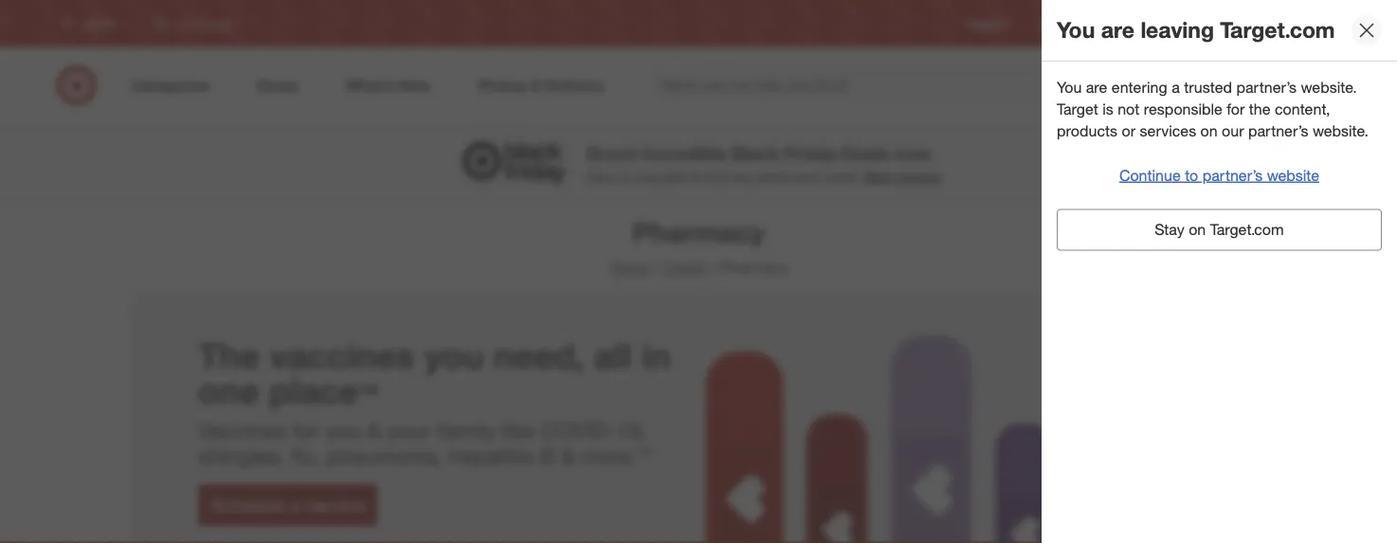 Task type: vqa. For each thing, say whether or not it's contained in the screenshot.
price
no



Task type: locate. For each thing, give the bounding box(es) containing it.
partner's inside 'link'
[[1203, 166, 1263, 184]]

2 horizontal spatial &
[[691, 168, 700, 185]]

find stores
[[1293, 17, 1351, 31]]

target circle
[[1199, 17, 1263, 31]]

1 / from the left
[[654, 258, 659, 277]]

pharmacy right health
[[720, 258, 788, 277]]

2 you from the top
[[1057, 78, 1082, 97]]

0 horizontal spatial for
[[293, 417, 319, 444]]

a up responsible
[[1172, 78, 1180, 97]]

1 vertical spatial on
[[620, 168, 635, 185]]

on
[[1201, 122, 1218, 140], [620, 168, 635, 185], [1189, 220, 1206, 239]]

2 horizontal spatial target
[[1199, 17, 1230, 31]]

the
[[1249, 100, 1271, 118]]

deals
[[842, 142, 890, 164]]

/
[[654, 258, 659, 277], [711, 258, 716, 277]]

are up is
[[1086, 78, 1107, 97]]

website.
[[1301, 78, 1357, 97], [1313, 122, 1369, 140]]

you inside you are entering a trusted partner's website. target is not responsible for the content, products or services on our partner's website.
[[1057, 78, 1082, 97]]

target
[[1199, 17, 1230, 31], [1057, 100, 1098, 118], [609, 258, 651, 277]]

/ right health
[[711, 258, 716, 277]]

target.com
[[1220, 17, 1335, 43], [1210, 220, 1284, 239]]

in
[[641, 334, 671, 377]]

new
[[729, 168, 754, 185]]

pharmacy up health link
[[633, 215, 765, 249]]

0 vertical spatial are
[[1101, 17, 1135, 43]]

the vaccines you need, all in one place™ vaccines for you & your family like covid-19, shingles, flu, pneumonia, hepatitis b & more.**
[[198, 334, 671, 470]]

you
[[1057, 17, 1095, 43], [1057, 78, 1082, 97]]

deals
[[757, 168, 789, 185]]

website. up "content,"
[[1301, 78, 1357, 97]]

partner's right the to
[[1203, 166, 1263, 184]]

now
[[895, 142, 931, 164]]

0 vertical spatial on
[[1201, 122, 1218, 140]]

& right b
[[561, 443, 575, 470]]

a inside button
[[290, 494, 300, 516]]

trusted
[[1184, 78, 1232, 97]]

pharmacy
[[633, 215, 765, 249], [720, 258, 788, 277]]

partner's up the
[[1237, 78, 1297, 97]]

continue to partner's website link
[[1057, 165, 1382, 186]]

for inside the vaccines you need, all in one place™ vaccines for you & your family like covid-19, shingles, flu, pneumonia, hepatitis b & more.**
[[293, 417, 319, 444]]

1 vertical spatial target.com
[[1210, 220, 1284, 239]]

1 vertical spatial website.
[[1313, 122, 1369, 140]]

you left redcard link
[[1057, 17, 1095, 43]]

0 vertical spatial partner's
[[1237, 78, 1297, 97]]

friday
[[784, 142, 837, 164]]

on left our
[[1201, 122, 1218, 140]]

you are entering a trusted partner's website. target is not responsible for the content, products or services on our partner's website.
[[1057, 78, 1369, 140]]

0 vertical spatial for
[[1227, 100, 1245, 118]]

2 vertical spatial on
[[1189, 220, 1206, 239]]

for up our
[[1227, 100, 1245, 118]]

are
[[1101, 17, 1135, 43], [1086, 78, 1107, 97]]

1 vertical spatial partner's
[[1248, 122, 1309, 140]]

1 vertical spatial you
[[325, 417, 361, 444]]

for
[[1227, 100, 1245, 118], [293, 417, 319, 444]]

1 horizontal spatial target
[[1057, 100, 1098, 118]]

ad
[[1079, 17, 1093, 31]]

1 horizontal spatial a
[[1172, 78, 1180, 97]]

0 horizontal spatial /
[[654, 258, 659, 277]]

on left top
[[620, 168, 635, 185]]

& left find on the right
[[691, 168, 700, 185]]

1 horizontal spatial for
[[1227, 100, 1245, 118]]

you down place™
[[325, 417, 361, 444]]

redcard link
[[1123, 16, 1169, 32]]

1 horizontal spatial you
[[424, 334, 484, 377]]

find stores link
[[1293, 16, 1351, 32]]

find
[[1293, 17, 1315, 31]]

are right the ad
[[1101, 17, 1135, 43]]

you up products
[[1057, 78, 1082, 97]]

0 vertical spatial you
[[424, 334, 484, 377]]

products
[[1057, 122, 1118, 140]]

family
[[437, 417, 495, 444]]

you up family
[[424, 334, 484, 377]]

website. down "content,"
[[1313, 122, 1369, 140]]

you are leaving target.com dialog
[[1042, 0, 1397, 543]]

to
[[1185, 166, 1198, 184]]

on right stay
[[1189, 220, 1206, 239]]

1 horizontal spatial &
[[561, 443, 575, 470]]

partner's down the
[[1248, 122, 1309, 140]]

0 vertical spatial target
[[1199, 17, 1230, 31]]

registry
[[967, 17, 1009, 31]]

1 vertical spatial you
[[1057, 78, 1082, 97]]

0 horizontal spatial target
[[609, 258, 651, 277]]

redcard
[[1123, 17, 1169, 31]]

registry link
[[967, 16, 1009, 32]]

target inside you are entering a trusted partner's website. target is not responsible for the content, products or services on our partner's website.
[[1057, 100, 1098, 118]]

hepatitis
[[449, 443, 534, 470]]

health link
[[663, 258, 707, 277]]

0 vertical spatial a
[[1172, 78, 1180, 97]]

you
[[424, 334, 484, 377], [325, 417, 361, 444]]

partner's
[[1237, 78, 1297, 97], [1248, 122, 1309, 140], [1203, 166, 1263, 184]]

1 vertical spatial a
[[290, 494, 300, 516]]

for down place™
[[293, 417, 319, 444]]

/ right target link
[[654, 258, 659, 277]]

& left "your"
[[367, 417, 381, 444]]

schedule
[[210, 494, 285, 516]]

are inside you are entering a trusted partner's website. target is not responsible for the content, products or services on our partner's website.
[[1086, 78, 1107, 97]]

target left health link
[[609, 258, 651, 277]]

1 vertical spatial for
[[293, 417, 319, 444]]

0 vertical spatial website.
[[1301, 78, 1357, 97]]

&
[[691, 168, 700, 185], [367, 417, 381, 444], [561, 443, 575, 470]]

website
[[1267, 166, 1320, 184]]

0 vertical spatial target.com
[[1220, 17, 1335, 43]]

entering
[[1112, 78, 1168, 97]]

a
[[1172, 78, 1180, 97], [290, 494, 300, 516]]

one
[[198, 369, 259, 411]]

search button
[[1109, 64, 1155, 110]]

1 horizontal spatial /
[[711, 258, 716, 277]]

1 vertical spatial are
[[1086, 78, 1107, 97]]

0 vertical spatial pharmacy
[[633, 215, 765, 249]]

0 horizontal spatial a
[[290, 494, 300, 516]]

saving
[[899, 168, 940, 185]]

0 vertical spatial you
[[1057, 17, 1095, 43]]

2 vertical spatial partner's
[[1203, 166, 1263, 184]]

weekly
[[1039, 17, 1076, 31]]

a left vaccine
[[290, 494, 300, 516]]

flu,
[[291, 443, 320, 470]]

2 vertical spatial target
[[609, 258, 651, 277]]

target left circle
[[1199, 17, 1230, 31]]

target up products
[[1057, 100, 1098, 118]]

1 vertical spatial target
[[1057, 100, 1098, 118]]

shingles,
[[198, 443, 285, 470]]

1 you from the top
[[1057, 17, 1095, 43]]



Task type: describe. For each thing, give the bounding box(es) containing it.
target circle link
[[1199, 16, 1263, 32]]

stay on target.com button
[[1057, 209, 1382, 251]]

are for leaving
[[1101, 17, 1135, 43]]

a inside you are entering a trusted partner's website. target is not responsible for the content, products or services on our partner's website.
[[1172, 78, 1180, 97]]

schedule a vaccine button
[[198, 484, 378, 526]]

our
[[1222, 122, 1244, 140]]

week.
[[825, 168, 860, 185]]

find
[[703, 168, 725, 185]]

circle
[[1233, 17, 1263, 31]]

leaving
[[1141, 17, 1214, 43]]

continue
[[1119, 166, 1181, 184]]

black
[[731, 142, 779, 164]]

target inside pharmacy target / health / pharmacy
[[609, 258, 651, 277]]

search
[[1109, 78, 1155, 96]]

score incredible black friday deals now save on top gifts & find new deals each week. start saving
[[587, 142, 940, 185]]

schedule a vaccine
[[210, 494, 366, 516]]

on inside you are entering a trusted partner's website. target is not responsible for the content, products or services on our partner's website.
[[1201, 122, 1218, 140]]

more.**
[[581, 443, 653, 470]]

weekly ad
[[1039, 17, 1093, 31]]

are for entering
[[1086, 78, 1107, 97]]

19,
[[616, 417, 647, 444]]

What can we help you find? suggestions appear below search field
[[650, 64, 1122, 106]]

not
[[1118, 100, 1140, 118]]

on inside the score incredible black friday deals now save on top gifts & find new deals each week. start saving
[[620, 168, 635, 185]]

responsible
[[1144, 100, 1223, 118]]

weekly ad link
[[1039, 16, 1093, 32]]

health
[[663, 258, 707, 277]]

target link
[[609, 258, 651, 277]]

top
[[638, 168, 658, 185]]

vaccine
[[305, 494, 366, 516]]

1 vertical spatial pharmacy
[[720, 258, 788, 277]]

target.com inside button
[[1210, 220, 1284, 239]]

score
[[587, 142, 637, 164]]

0 horizontal spatial you
[[325, 417, 361, 444]]

pharmacy target / health / pharmacy
[[609, 215, 788, 277]]

save
[[587, 168, 616, 185]]

0 horizontal spatial &
[[367, 417, 381, 444]]

content,
[[1275, 100, 1330, 118]]

services
[[1140, 122, 1196, 140]]

place™
[[269, 369, 379, 411]]

each
[[793, 168, 822, 185]]

& inside the score incredible black friday deals now save on top gifts & find new deals each week. start saving
[[691, 168, 700, 185]]

on inside button
[[1189, 220, 1206, 239]]

you for you are entering a trusted partner's website. target is not responsible for the content, products or services on our partner's website.
[[1057, 78, 1082, 97]]

b
[[540, 443, 555, 470]]

2 / from the left
[[711, 258, 716, 277]]

all
[[594, 334, 632, 377]]

you are leaving target.com
[[1057, 17, 1335, 43]]

or
[[1122, 122, 1136, 140]]

stay on target.com
[[1155, 220, 1284, 239]]

stores
[[1318, 17, 1351, 31]]

is
[[1103, 100, 1114, 118]]

start
[[864, 168, 895, 185]]

vaccines
[[198, 417, 286, 444]]

need,
[[493, 334, 584, 377]]

like
[[501, 417, 534, 444]]

stay
[[1155, 220, 1185, 239]]

pneumonia,
[[326, 443, 443, 470]]

gifts
[[662, 168, 687, 185]]

covid-
[[540, 417, 616, 444]]

the
[[198, 334, 260, 377]]

incredible
[[642, 142, 726, 164]]

your
[[387, 417, 431, 444]]

continue to partner's website
[[1119, 166, 1320, 184]]

for inside you are entering a trusted partner's website. target is not responsible for the content, products or services on our partner's website.
[[1227, 100, 1245, 118]]

you for you are leaving target.com
[[1057, 17, 1095, 43]]

vaccines
[[269, 334, 415, 377]]



